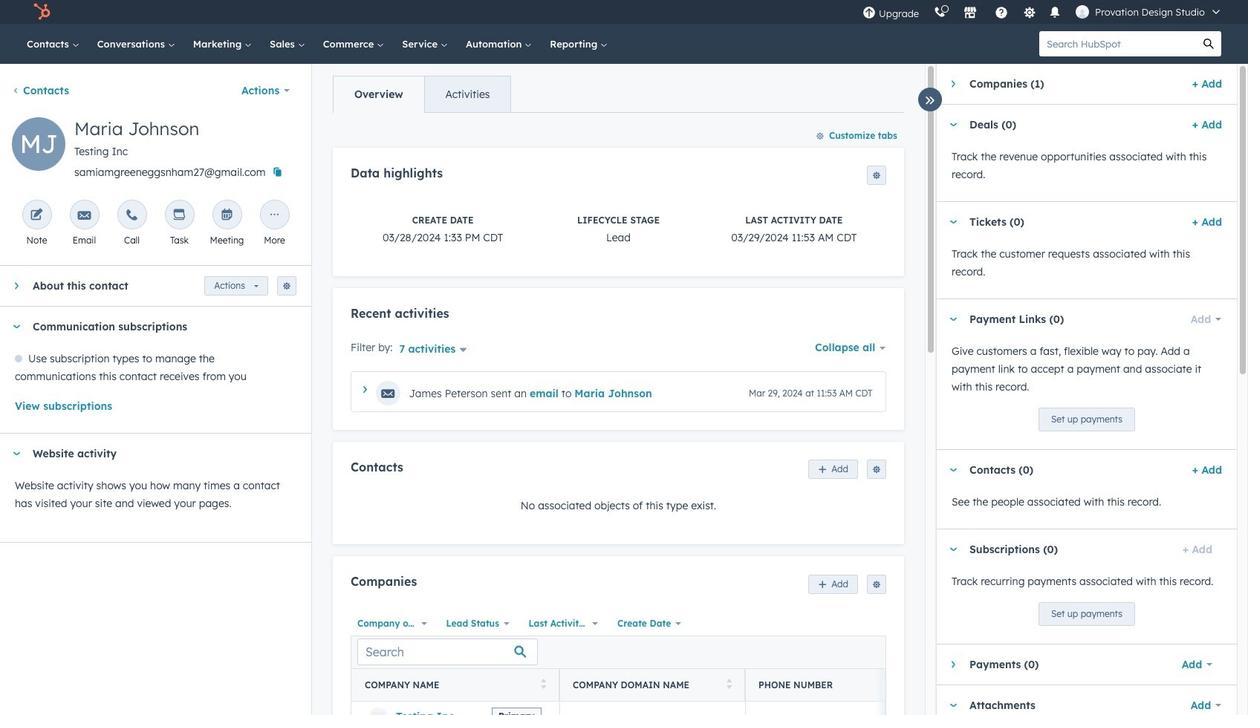 Task type: vqa. For each thing, say whether or not it's contained in the screenshot.
YOUR PREFERENCES element
no



Task type: locate. For each thing, give the bounding box(es) containing it.
marketplaces image
[[964, 7, 978, 20]]

navigation
[[333, 76, 512, 113]]

1 horizontal spatial press to sort. element
[[727, 679, 732, 692]]

Search search field
[[358, 639, 538, 666]]

task image
[[173, 209, 186, 223]]

note image
[[30, 209, 43, 223]]

press to sort. element
[[541, 679, 546, 692], [727, 679, 732, 692]]

caret image
[[949, 123, 958, 127], [14, 282, 18, 291], [949, 318, 958, 321], [12, 452, 21, 456], [949, 548, 958, 552], [949, 704, 958, 708]]

Search HubSpot search field
[[1040, 31, 1197, 56]]

menu
[[856, 0, 1231, 24]]

caret image
[[952, 80, 956, 88], [949, 220, 958, 224], [12, 325, 21, 329], [363, 387, 367, 394], [949, 469, 958, 472]]

0 horizontal spatial press to sort. element
[[541, 679, 546, 692]]



Task type: describe. For each thing, give the bounding box(es) containing it.
2 press to sort. element from the left
[[727, 679, 732, 692]]

call image
[[125, 209, 139, 223]]

1 press to sort. element from the left
[[541, 679, 546, 692]]

manage card settings image
[[282, 282, 291, 291]]

press to sort. image
[[727, 679, 732, 690]]

james peterson image
[[1076, 5, 1090, 19]]

press to sort. image
[[541, 679, 546, 690]]

meeting image
[[220, 209, 234, 223]]

email image
[[78, 209, 91, 223]]

more image
[[268, 209, 281, 223]]



